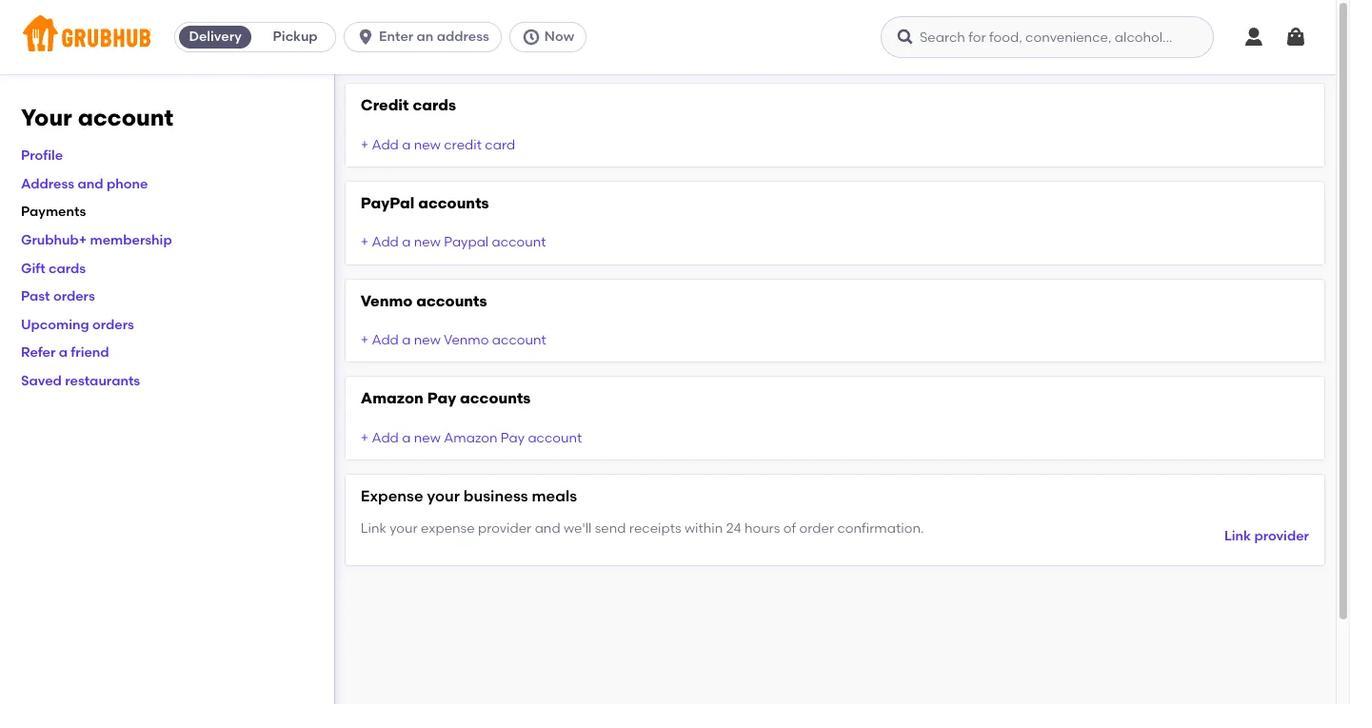 Task type: locate. For each thing, give the bounding box(es) containing it.
orders for upcoming orders
[[92, 317, 134, 333]]

confirmation.
[[837, 521, 924, 537]]

1 add from the top
[[372, 137, 399, 153]]

amazon down + add a new venmo account link
[[361, 390, 424, 408]]

a down the venmo accounts
[[402, 333, 411, 349]]

new left paypal
[[414, 235, 441, 251]]

and left phone at the left top of page
[[78, 176, 103, 192]]

2 vertical spatial accounts
[[460, 390, 531, 408]]

0 horizontal spatial venmo
[[361, 292, 413, 310]]

4 add from the top
[[372, 430, 399, 447]]

1 horizontal spatial and
[[535, 521, 561, 537]]

new for credit
[[414, 137, 441, 153]]

add down credit
[[372, 137, 399, 153]]

expense
[[421, 521, 475, 537]]

your up expense at the left of the page
[[427, 488, 460, 506]]

add down the venmo accounts
[[372, 333, 399, 349]]

accounts up + add a new amazon pay account
[[460, 390, 531, 408]]

venmo up + add a new venmo account
[[361, 292, 413, 310]]

a down paypal accounts
[[402, 235, 411, 251]]

accounts for paypal accounts
[[418, 194, 489, 212]]

main navigation navigation
[[0, 0, 1336, 74]]

svg image inside "enter an address" button
[[356, 28, 375, 47]]

0 vertical spatial cards
[[413, 96, 456, 114]]

cards up + add a new credit card
[[413, 96, 456, 114]]

address and phone link
[[21, 176, 148, 192]]

payments link
[[21, 204, 86, 220]]

accounts
[[418, 194, 489, 212], [416, 292, 487, 310], [460, 390, 531, 408]]

0 horizontal spatial cards
[[49, 261, 86, 277]]

0 horizontal spatial link
[[361, 521, 387, 537]]

+
[[361, 137, 369, 153], [361, 235, 369, 251], [361, 333, 369, 349], [361, 430, 369, 447]]

3 add from the top
[[372, 333, 399, 349]]

2 add from the top
[[372, 235, 399, 251]]

amazon
[[361, 390, 424, 408], [444, 430, 498, 447]]

restaurants
[[65, 373, 140, 389]]

1 vertical spatial amazon
[[444, 430, 498, 447]]

0 horizontal spatial and
[[78, 176, 103, 192]]

new down amazon pay accounts
[[414, 430, 441, 447]]

0 vertical spatial venmo
[[361, 292, 413, 310]]

pay
[[427, 390, 456, 408], [501, 430, 525, 447]]

+ for venmo accounts
[[361, 333, 369, 349]]

saved restaurants
[[21, 373, 140, 389]]

new for amazon
[[414, 430, 441, 447]]

a for amazon
[[402, 430, 411, 447]]

your
[[427, 488, 460, 506], [390, 521, 418, 537]]

order
[[799, 521, 834, 537]]

a for credit
[[402, 137, 411, 153]]

cards up the past orders link at the top left
[[49, 261, 86, 277]]

1 horizontal spatial your
[[427, 488, 460, 506]]

1 vertical spatial venmo
[[444, 333, 489, 349]]

+ for paypal accounts
[[361, 235, 369, 251]]

pay up + add a new amazon pay account link
[[427, 390, 456, 408]]

address and phone
[[21, 176, 148, 192]]

1 vertical spatial your
[[390, 521, 418, 537]]

+ up expense
[[361, 430, 369, 447]]

accounts up + add a new venmo account
[[416, 292, 487, 310]]

and left we'll
[[535, 521, 561, 537]]

address
[[437, 29, 489, 45]]

now button
[[509, 22, 594, 52]]

payments
[[21, 204, 86, 220]]

1 vertical spatial and
[[535, 521, 561, 537]]

add
[[372, 137, 399, 153], [372, 235, 399, 251], [372, 333, 399, 349], [372, 430, 399, 447]]

1 horizontal spatial provider
[[1255, 528, 1309, 544]]

1 new from the top
[[414, 137, 441, 153]]

0 horizontal spatial pay
[[427, 390, 456, 408]]

venmo down the venmo accounts
[[444, 333, 489, 349]]

enter
[[379, 29, 413, 45]]

hours
[[745, 521, 780, 537]]

0 horizontal spatial amazon
[[361, 390, 424, 408]]

an
[[417, 29, 434, 45]]

1 vertical spatial cards
[[49, 261, 86, 277]]

amazon down amazon pay accounts
[[444, 430, 498, 447]]

your down expense
[[390, 521, 418, 537]]

a down credit cards
[[402, 137, 411, 153]]

+ down the venmo accounts
[[361, 333, 369, 349]]

Search for food, convenience, alcohol... search field
[[881, 16, 1214, 58]]

link your expense provider and we'll send receipts within 24 hours of order confirmation. link provider
[[361, 521, 1309, 544]]

saved
[[21, 373, 62, 389]]

orders up friend
[[92, 317, 134, 333]]

+ for credit cards
[[361, 137, 369, 153]]

0 vertical spatial orders
[[53, 289, 95, 305]]

1 horizontal spatial link
[[1225, 528, 1251, 544]]

+ down credit
[[361, 137, 369, 153]]

0 vertical spatial your
[[427, 488, 460, 506]]

add up expense
[[372, 430, 399, 447]]

3 + from the top
[[361, 333, 369, 349]]

account up phone at the left top of page
[[78, 104, 173, 131]]

3 new from the top
[[414, 333, 441, 349]]

address
[[21, 176, 74, 192]]

enter an address
[[379, 29, 489, 45]]

1 vertical spatial orders
[[92, 317, 134, 333]]

paypal
[[361, 194, 415, 212]]

account
[[78, 104, 173, 131], [492, 235, 546, 251], [492, 333, 546, 349], [528, 430, 582, 447]]

2 new from the top
[[414, 235, 441, 251]]

0 vertical spatial and
[[78, 176, 103, 192]]

provider
[[478, 521, 532, 537], [1255, 528, 1309, 544]]

0 vertical spatial amazon
[[361, 390, 424, 408]]

account up the meals
[[528, 430, 582, 447]]

orders
[[53, 289, 95, 305], [92, 317, 134, 333]]

delivery button
[[175, 22, 255, 52]]

meals
[[532, 488, 577, 506]]

+ add a new venmo account
[[361, 333, 546, 349]]

venmo
[[361, 292, 413, 310], [444, 333, 489, 349]]

0 vertical spatial accounts
[[418, 194, 489, 212]]

add down paypal
[[372, 235, 399, 251]]

+ down paypal
[[361, 235, 369, 251]]

accounts up + add a new paypal account link
[[418, 194, 489, 212]]

0 horizontal spatial your
[[390, 521, 418, 537]]

gift
[[21, 261, 45, 277]]

cards
[[413, 96, 456, 114], [49, 261, 86, 277]]

account right paypal
[[492, 235, 546, 251]]

receipts
[[629, 521, 681, 537]]

upcoming orders link
[[21, 317, 134, 333]]

and
[[78, 176, 103, 192], [535, 521, 561, 537]]

send
[[595, 521, 626, 537]]

link
[[361, 521, 387, 537], [1225, 528, 1251, 544]]

1 horizontal spatial venmo
[[444, 333, 489, 349]]

1 + from the top
[[361, 137, 369, 153]]

and inside link your expense provider and we'll send receipts within 24 hours of order confirmation. link provider
[[535, 521, 561, 537]]

your inside link your expense provider and we'll send receipts within 24 hours of order confirmation. link provider
[[390, 521, 418, 537]]

4 + from the top
[[361, 430, 369, 447]]

grubhub+ membership
[[21, 232, 172, 249]]

card
[[485, 137, 515, 153]]

1 horizontal spatial amazon
[[444, 430, 498, 447]]

new left credit
[[414, 137, 441, 153]]

1 vertical spatial accounts
[[416, 292, 487, 310]]

cards for gift cards
[[49, 261, 86, 277]]

+ add a new amazon pay account link
[[361, 430, 582, 447]]

past orders link
[[21, 289, 95, 305]]

1 vertical spatial pay
[[501, 430, 525, 447]]

a down amazon pay accounts
[[402, 430, 411, 447]]

add for credit
[[372, 137, 399, 153]]

expense your business meals
[[361, 488, 577, 506]]

2 + from the top
[[361, 235, 369, 251]]

+ add a new paypal account
[[361, 235, 546, 251]]

new
[[414, 137, 441, 153], [414, 235, 441, 251], [414, 333, 441, 349], [414, 430, 441, 447]]

add for venmo
[[372, 333, 399, 349]]

your for expense
[[427, 488, 460, 506]]

orders up upcoming orders
[[53, 289, 95, 305]]

4 new from the top
[[414, 430, 441, 447]]

upcoming orders
[[21, 317, 134, 333]]

of
[[783, 521, 796, 537]]

accounts for venmo accounts
[[416, 292, 487, 310]]

a
[[402, 137, 411, 153], [402, 235, 411, 251], [402, 333, 411, 349], [59, 345, 68, 361], [402, 430, 411, 447]]

new down the venmo accounts
[[414, 333, 441, 349]]

svg image inside now button
[[522, 28, 541, 47]]

paypal accounts
[[361, 194, 489, 212]]

1 horizontal spatial pay
[[501, 430, 525, 447]]

past orders
[[21, 289, 95, 305]]

svg image
[[1243, 26, 1266, 49], [356, 28, 375, 47], [522, 28, 541, 47], [896, 28, 915, 47]]

1 horizontal spatial cards
[[413, 96, 456, 114]]

+ for amazon pay accounts
[[361, 430, 369, 447]]

pay up the business
[[501, 430, 525, 447]]

gift cards
[[21, 261, 86, 277]]



Task type: describe. For each thing, give the bounding box(es) containing it.
cards for credit cards
[[413, 96, 456, 114]]

saved restaurants link
[[21, 373, 140, 389]]

+ add a new credit card link
[[361, 137, 515, 153]]

enter an address button
[[344, 22, 509, 52]]

new for paypal
[[414, 235, 441, 251]]

+ add a new paypal account link
[[361, 235, 546, 251]]

your
[[21, 104, 72, 131]]

paypal
[[444, 235, 489, 251]]

we'll
[[564, 521, 592, 537]]

0 vertical spatial pay
[[427, 390, 456, 408]]

a for venmo
[[402, 333, 411, 349]]

add for amazon
[[372, 430, 399, 447]]

your account
[[21, 104, 173, 131]]

venmo accounts
[[361, 292, 487, 310]]

add for paypal
[[372, 235, 399, 251]]

within
[[685, 521, 723, 537]]

a for paypal
[[402, 235, 411, 251]]

+ add a new venmo account link
[[361, 333, 546, 349]]

pickup
[[273, 29, 318, 45]]

24
[[726, 521, 741, 537]]

credit cards
[[361, 96, 456, 114]]

grubhub+
[[21, 232, 87, 249]]

phone
[[107, 176, 148, 192]]

upcoming
[[21, 317, 89, 333]]

new for venmo
[[414, 333, 441, 349]]

your for link
[[390, 521, 418, 537]]

refer
[[21, 345, 56, 361]]

expense
[[361, 488, 423, 506]]

+ add a new amazon pay account
[[361, 430, 582, 447]]

past
[[21, 289, 50, 305]]

0 horizontal spatial provider
[[478, 521, 532, 537]]

friend
[[71, 345, 109, 361]]

business
[[464, 488, 528, 506]]

grubhub+ membership link
[[21, 232, 172, 249]]

profile
[[21, 148, 63, 164]]

svg image
[[1285, 26, 1307, 49]]

+ add a new credit card
[[361, 137, 515, 153]]

pickup button
[[255, 22, 335, 52]]

refer a friend
[[21, 345, 109, 361]]

profile link
[[21, 148, 63, 164]]

link provider button
[[1225, 520, 1309, 554]]

amazon pay accounts
[[361, 390, 531, 408]]

delivery
[[189, 29, 242, 45]]

now
[[545, 29, 574, 45]]

credit
[[361, 96, 409, 114]]

gift cards link
[[21, 261, 86, 277]]

orders for past orders
[[53, 289, 95, 305]]

refer a friend link
[[21, 345, 109, 361]]

membership
[[90, 232, 172, 249]]

credit
[[444, 137, 482, 153]]

account up amazon pay accounts
[[492, 333, 546, 349]]

a right refer
[[59, 345, 68, 361]]



Task type: vqa. For each thing, say whether or not it's contained in the screenshot.
the bottom your
yes



